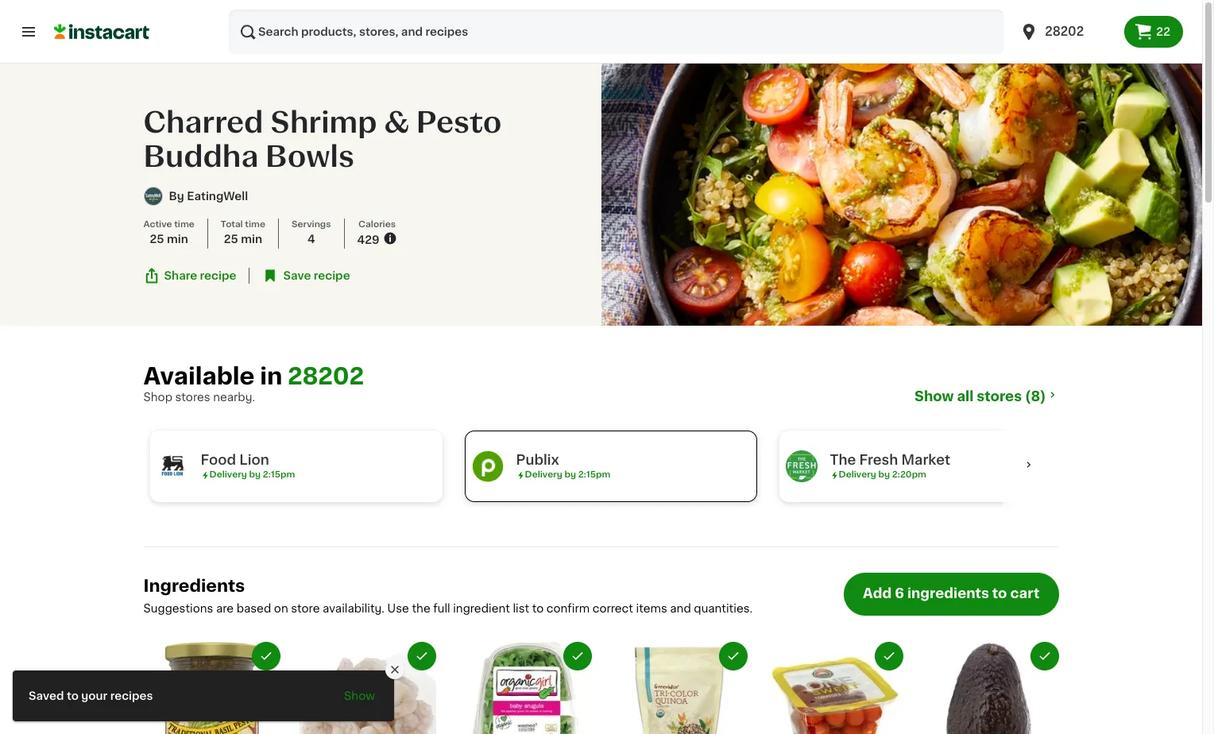 Task type: describe. For each thing, give the bounding box(es) containing it.
4 product group from the left
[[611, 642, 747, 734]]

shrimp
[[270, 109, 377, 137]]

suggestions are based on store availability. use the full ingredient list to confirm correct items and quantities.
[[143, 603, 753, 614]]

by for publix
[[565, 470, 576, 479]]

1 product group from the left
[[143, 642, 280, 734]]

by for the fresh market
[[878, 470, 890, 479]]

charred
[[143, 109, 263, 137]]

25 for total time 25 min
[[224, 234, 238, 245]]

min for total time 25 min
[[241, 234, 262, 245]]

2 unselect item image from the left
[[570, 649, 584, 663]]

servings 4
[[292, 220, 331, 245]]

recipes
[[110, 690, 153, 702]]

to inside button
[[992, 587, 1007, 600]]

429
[[357, 235, 379, 246]]

use
[[387, 603, 409, 614]]

items
[[636, 603, 667, 614]]

eatingwell
[[187, 191, 248, 202]]

share
[[164, 270, 197, 281]]

add 6 ingredients to cart button
[[844, 573, 1059, 616]]

cart
[[1010, 587, 1040, 600]]

lion
[[239, 454, 269, 466]]

availability.
[[323, 603, 385, 614]]

based
[[237, 603, 271, 614]]

your
[[81, 690, 107, 702]]

active time 25 min
[[143, 220, 195, 245]]

total time 25 min
[[221, 220, 265, 245]]

28202 button
[[288, 364, 364, 389]]

&
[[384, 109, 409, 137]]

the
[[412, 603, 430, 614]]

22
[[1156, 26, 1170, 37]]

available in 28202 shop stores nearby.
[[143, 365, 364, 403]]

full
[[433, 603, 450, 614]]

servings
[[292, 220, 331, 229]]

time for total time 25 min
[[245, 220, 265, 229]]

stores inside available in 28202 shop stores nearby.
[[175, 392, 210, 403]]

stores inside button
[[977, 390, 1022, 403]]

ingredient
[[453, 603, 510, 614]]

delivery for publix
[[525, 470, 562, 479]]

food
[[201, 454, 236, 466]]

1 horizontal spatial to
[[532, 603, 544, 614]]

the
[[830, 454, 856, 466]]

the fresh market
[[830, 454, 950, 466]]

2 unselect item image from the left
[[1037, 649, 1052, 663]]

25 for active time 25 min
[[150, 234, 164, 245]]

show button
[[334, 680, 385, 712]]

6
[[895, 587, 904, 600]]

are
[[216, 603, 234, 614]]

saved to your recipes
[[29, 690, 153, 702]]

add 6 ingredients to cart
[[863, 587, 1040, 600]]

share recipe button
[[143, 268, 236, 284]]

4
[[307, 234, 315, 245]]

time for active time 25 min
[[174, 220, 195, 229]]

the fresh market image
[[785, 451, 817, 482]]

saved
[[29, 690, 64, 702]]

charred shrimp & pesto buddha bowls image
[[601, 64, 1202, 326]]

in
[[260, 365, 282, 388]]

28202 button
[[1010, 10, 1125, 54]]

shop
[[143, 392, 172, 403]]

1 unselect item image from the left
[[414, 649, 429, 663]]

publix image
[[472, 451, 503, 482]]



Task type: locate. For each thing, give the bounding box(es) containing it.
market
[[901, 454, 950, 466]]

on
[[274, 603, 288, 614]]

2 time from the left
[[245, 220, 265, 229]]

save recipe
[[283, 270, 350, 281]]

0 vertical spatial to
[[992, 587, 1007, 600]]

unselect item image down quantities. in the bottom of the page
[[726, 649, 740, 663]]

25
[[150, 234, 164, 245], [224, 234, 238, 245]]

time right total
[[245, 220, 265, 229]]

time right active
[[174, 220, 195, 229]]

delivery down food lion
[[209, 470, 247, 479]]

28202
[[1045, 25, 1084, 37], [288, 365, 364, 388]]

1 horizontal spatial 25
[[224, 234, 238, 245]]

0 horizontal spatial to
[[67, 690, 79, 702]]

show
[[915, 390, 954, 403], [344, 690, 375, 702]]

to right list
[[532, 603, 544, 614]]

delivery by 2:15pm down "publix"
[[525, 470, 610, 479]]

min for active time 25 min
[[167, 234, 188, 245]]

food lion image
[[156, 451, 188, 482]]

1 time from the left
[[174, 220, 195, 229]]

1 horizontal spatial delivery
[[525, 470, 562, 479]]

delivery by 2:15pm for publix
[[525, 470, 610, 479]]

25 down total
[[224, 234, 238, 245]]

25 down active
[[150, 234, 164, 245]]

by
[[249, 470, 261, 479], [565, 470, 576, 479], [878, 470, 890, 479]]

2 by from the left
[[565, 470, 576, 479]]

delivery down "publix"
[[525, 470, 562, 479]]

pesto
[[416, 109, 502, 137]]

3 by from the left
[[878, 470, 890, 479]]

show inside 'button'
[[344, 690, 375, 702]]

unselect item image down 6 in the right bottom of the page
[[882, 649, 896, 663]]

4 unselect item image from the left
[[882, 649, 896, 663]]

by for food lion
[[249, 470, 261, 479]]

to
[[992, 587, 1007, 600], [532, 603, 544, 614], [67, 690, 79, 702]]

recipe right share
[[200, 270, 236, 281]]

time
[[174, 220, 195, 229], [245, 220, 265, 229]]

28202 inside available in 28202 shop stores nearby.
[[288, 365, 364, 388]]

recipe
[[200, 270, 236, 281], [314, 270, 350, 281]]

nearby.
[[213, 392, 255, 403]]

delivery by 2:15pm for food lion
[[209, 470, 295, 479]]

suggestions
[[143, 603, 213, 614]]

0 horizontal spatial unselect item image
[[414, 649, 429, 663]]

min down active
[[167, 234, 188, 245]]

1 horizontal spatial unselect item image
[[1037, 649, 1052, 663]]

delivery by 2:15pm down lion
[[209, 470, 295, 479]]

1 by from the left
[[249, 470, 261, 479]]

delivery by 2:20pm
[[839, 470, 926, 479]]

1 recipe from the left
[[200, 270, 236, 281]]

25 inside the active time 25 min
[[150, 234, 164, 245]]

3 delivery from the left
[[839, 470, 876, 479]]

2:15pm for food lion
[[263, 470, 295, 479]]

show for show all stores (8)
[[915, 390, 954, 403]]

min
[[167, 234, 188, 245], [241, 234, 262, 245]]

recipe right save
[[314, 270, 350, 281]]

1 horizontal spatial by
[[565, 470, 576, 479]]

0 horizontal spatial min
[[167, 234, 188, 245]]

2 product group from the left
[[299, 642, 436, 734]]

stores right all
[[977, 390, 1022, 403]]

1 unselect item image from the left
[[259, 649, 273, 663]]

22 button
[[1125, 16, 1183, 48]]

food lion
[[201, 454, 269, 466]]

1 horizontal spatial show
[[915, 390, 954, 403]]

unselect item image
[[414, 649, 429, 663], [1037, 649, 1052, 663]]

(8)
[[1025, 390, 1046, 403]]

show inside button
[[915, 390, 954, 403]]

1 vertical spatial 28202
[[288, 365, 364, 388]]

1 horizontal spatial min
[[241, 234, 262, 245]]

6 product group from the left
[[922, 642, 1059, 734]]

5 product group from the left
[[766, 642, 903, 734]]

delivery for the fresh market
[[839, 470, 876, 479]]

unselect item image down the
[[414, 649, 429, 663]]

1 2:15pm from the left
[[263, 470, 295, 479]]

bowls
[[265, 143, 354, 171]]

add
[[863, 587, 892, 600]]

show for show
[[344, 690, 375, 702]]

0 horizontal spatial by
[[249, 470, 261, 479]]

0 horizontal spatial show
[[344, 690, 375, 702]]

0 horizontal spatial 28202
[[288, 365, 364, 388]]

0 horizontal spatial delivery
[[209, 470, 247, 479]]

time inside the active time 25 min
[[174, 220, 195, 229]]

28202 button
[[1020, 10, 1115, 54]]

share recipe
[[164, 270, 236, 281]]

25 inside total time 25 min
[[224, 234, 238, 245]]

total
[[221, 220, 243, 229]]

by
[[169, 191, 184, 202]]

1 horizontal spatial time
[[245, 220, 265, 229]]

save
[[283, 270, 311, 281]]

ingredients
[[907, 587, 989, 600]]

available
[[143, 365, 255, 388]]

2:15pm
[[263, 470, 295, 479], [578, 470, 610, 479]]

2 25 from the left
[[224, 234, 238, 245]]

recipe inside 'button'
[[200, 270, 236, 281]]

3 unselect item image from the left
[[726, 649, 740, 663]]

fresh
[[859, 454, 898, 466]]

buddha
[[143, 143, 259, 171]]

instacart logo image
[[54, 22, 149, 41]]

None search field
[[229, 10, 1004, 54]]

2 horizontal spatial delivery
[[839, 470, 876, 479]]

1 horizontal spatial delivery by 2:15pm
[[525, 470, 610, 479]]

product group
[[143, 642, 280, 734], [299, 642, 436, 734], [455, 642, 592, 734], [611, 642, 747, 734], [766, 642, 903, 734], [922, 642, 1059, 734]]

1 min from the left
[[167, 234, 188, 245]]

all
[[957, 390, 974, 403]]

2 horizontal spatial to
[[992, 587, 1007, 600]]

1 vertical spatial show
[[344, 690, 375, 702]]

store
[[291, 603, 320, 614]]

1 25 from the left
[[150, 234, 164, 245]]

unselect item image down based
[[259, 649, 273, 663]]

2 delivery by 2:15pm from the left
[[525, 470, 610, 479]]

2 delivery from the left
[[525, 470, 562, 479]]

publix
[[516, 454, 559, 466]]

delivery down the
[[839, 470, 876, 479]]

calories
[[358, 220, 396, 229]]

min down total
[[241, 234, 262, 245]]

0 vertical spatial show
[[915, 390, 954, 403]]

2 recipe from the left
[[314, 270, 350, 281]]

1 horizontal spatial 28202
[[1045, 25, 1084, 37]]

stores
[[977, 390, 1022, 403], [175, 392, 210, 403]]

0 horizontal spatial time
[[174, 220, 195, 229]]

confirm
[[547, 603, 590, 614]]

recipe inside "button"
[[314, 270, 350, 281]]

1 vertical spatial to
[[532, 603, 544, 614]]

0 horizontal spatial delivery by 2:15pm
[[209, 470, 295, 479]]

3 product group from the left
[[455, 642, 592, 734]]

show all stores (8) button
[[915, 388, 1059, 405]]

unselect item image
[[259, 649, 273, 663], [570, 649, 584, 663], [726, 649, 740, 663], [882, 649, 896, 663]]

delivery
[[209, 470, 247, 479], [525, 470, 562, 479], [839, 470, 876, 479]]

Search field
[[229, 10, 1004, 54]]

to left cart
[[992, 587, 1007, 600]]

1 horizontal spatial 2:15pm
[[578, 470, 610, 479]]

1 horizontal spatial recipe
[[314, 270, 350, 281]]

1 delivery from the left
[[209, 470, 247, 479]]

close toast image
[[389, 663, 401, 676]]

min inside the active time 25 min
[[167, 234, 188, 245]]

1 horizontal spatial stores
[[977, 390, 1022, 403]]

show all stores (8)
[[915, 390, 1046, 403]]

unselect item image down cart
[[1037, 649, 1052, 663]]

0 horizontal spatial 25
[[150, 234, 164, 245]]

28202 inside popup button
[[1045, 25, 1084, 37]]

delivery for food lion
[[209, 470, 247, 479]]

delivery by 2:15pm
[[209, 470, 295, 479], [525, 470, 610, 479]]

2 horizontal spatial by
[[878, 470, 890, 479]]

correct
[[593, 603, 633, 614]]

min inside total time 25 min
[[241, 234, 262, 245]]

2:20pm
[[892, 470, 926, 479]]

by eatingwell
[[169, 191, 248, 202]]

unselect item image down confirm
[[570, 649, 584, 663]]

recipe for save recipe
[[314, 270, 350, 281]]

recipe for share recipe
[[200, 270, 236, 281]]

0 horizontal spatial 2:15pm
[[263, 470, 295, 479]]

stores down available
[[175, 392, 210, 403]]

0 horizontal spatial stores
[[175, 392, 210, 403]]

quantities.
[[694, 603, 753, 614]]

2 2:15pm from the left
[[578, 470, 610, 479]]

active
[[143, 220, 172, 229]]

2 min from the left
[[241, 234, 262, 245]]

charred shrimp & pesto buddha bowls
[[143, 109, 502, 171]]

0 horizontal spatial recipe
[[200, 270, 236, 281]]

time inside total time 25 min
[[245, 220, 265, 229]]

save recipe button
[[263, 268, 350, 284]]

2 vertical spatial to
[[67, 690, 79, 702]]

to left the your
[[67, 690, 79, 702]]

0 vertical spatial 28202
[[1045, 25, 1084, 37]]

and
[[670, 603, 691, 614]]

list
[[513, 603, 529, 614]]

1 delivery by 2:15pm from the left
[[209, 470, 295, 479]]

2:15pm for publix
[[578, 470, 610, 479]]



Task type: vqa. For each thing, say whether or not it's contained in the screenshot.
directly to the bottom
no



